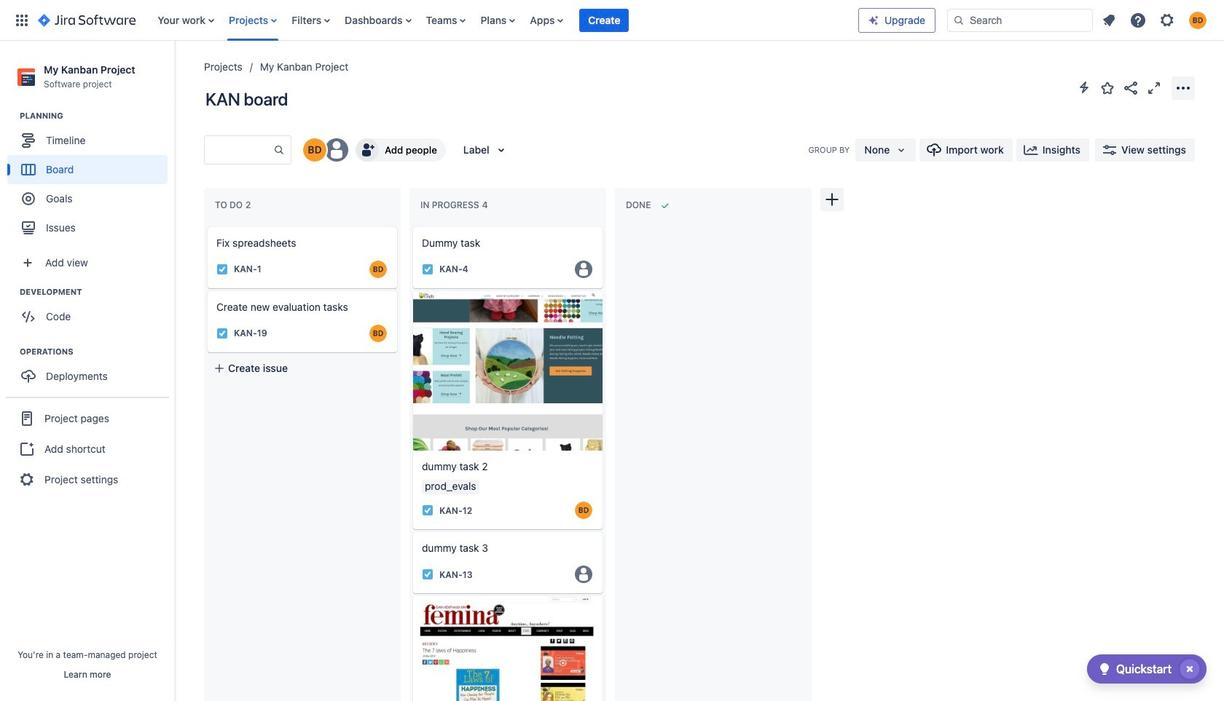 Task type: vqa. For each thing, say whether or not it's contained in the screenshot.
Settings "image"
yes



Task type: locate. For each thing, give the bounding box(es) containing it.
task image
[[216, 328, 228, 340], [422, 505, 434, 517]]

0 vertical spatial heading
[[20, 110, 174, 122]]

2 vertical spatial heading
[[20, 346, 174, 358]]

heading
[[20, 110, 174, 122], [20, 287, 174, 298], [20, 346, 174, 358]]

heading for group for operations icon
[[20, 346, 174, 358]]

2 heading from the top
[[20, 287, 174, 298]]

import image
[[926, 141, 943, 159]]

operations image
[[2, 343, 20, 361]]

development image
[[2, 284, 20, 301]]

view settings image
[[1101, 141, 1119, 159]]

banner
[[0, 0, 1225, 41]]

3 heading from the top
[[20, 346, 174, 358]]

0 vertical spatial task image
[[216, 328, 228, 340]]

more actions image
[[1175, 79, 1192, 97]]

group for development icon
[[7, 287, 174, 336]]

list item
[[580, 0, 629, 40]]

Search field
[[948, 8, 1093, 32]]

list
[[150, 0, 859, 40], [1096, 7, 1216, 33]]

task image
[[216, 264, 228, 276], [422, 264, 434, 276], [422, 570, 434, 581]]

settings image
[[1159, 11, 1176, 29]]

1 vertical spatial task image
[[422, 505, 434, 517]]

jira software image
[[38, 11, 136, 29], [38, 11, 136, 29]]

1 horizontal spatial task image
[[422, 505, 434, 517]]

1 vertical spatial heading
[[20, 287, 174, 298]]

1 heading from the top
[[20, 110, 174, 122]]

your profile and settings image
[[1190, 11, 1207, 29]]

in progress element
[[421, 200, 491, 211]]

star kan board image
[[1099, 79, 1117, 97]]

create issue image
[[198, 217, 215, 235]]

None search field
[[948, 8, 1093, 32]]

group
[[7, 110, 174, 247], [7, 287, 174, 336], [7, 346, 174, 396], [6, 397, 169, 501]]

enter full screen image
[[1146, 79, 1163, 97]]

0 horizontal spatial task image
[[216, 328, 228, 340]]

sidebar element
[[0, 41, 175, 702]]

0 horizontal spatial list
[[150, 0, 859, 40]]



Task type: describe. For each thing, give the bounding box(es) containing it.
create column image
[[824, 191, 841, 208]]

primary element
[[9, 0, 859, 40]]

heading for group related to development icon
[[20, 287, 174, 298]]

notifications image
[[1101, 11, 1118, 29]]

1 horizontal spatial list
[[1096, 7, 1216, 33]]

group for the planning icon
[[7, 110, 174, 247]]

help image
[[1130, 11, 1147, 29]]

sidebar navigation image
[[159, 58, 191, 87]]

task image for create issue icon
[[422, 264, 434, 276]]

appswitcher icon image
[[13, 11, 31, 29]]

create issue image
[[403, 217, 421, 235]]

dismiss quickstart image
[[1179, 658, 1202, 682]]

to do element
[[215, 200, 254, 211]]

planning image
[[2, 107, 20, 125]]

group for operations icon
[[7, 346, 174, 396]]

Search this board text field
[[205, 137, 273, 163]]

goal image
[[22, 193, 35, 206]]

task image for create issue image
[[216, 264, 228, 276]]

automations menu button icon image
[[1076, 79, 1093, 96]]

add people image
[[359, 141, 376, 159]]

search image
[[953, 14, 965, 26]]

heading for group corresponding to the planning icon
[[20, 110, 174, 122]]



